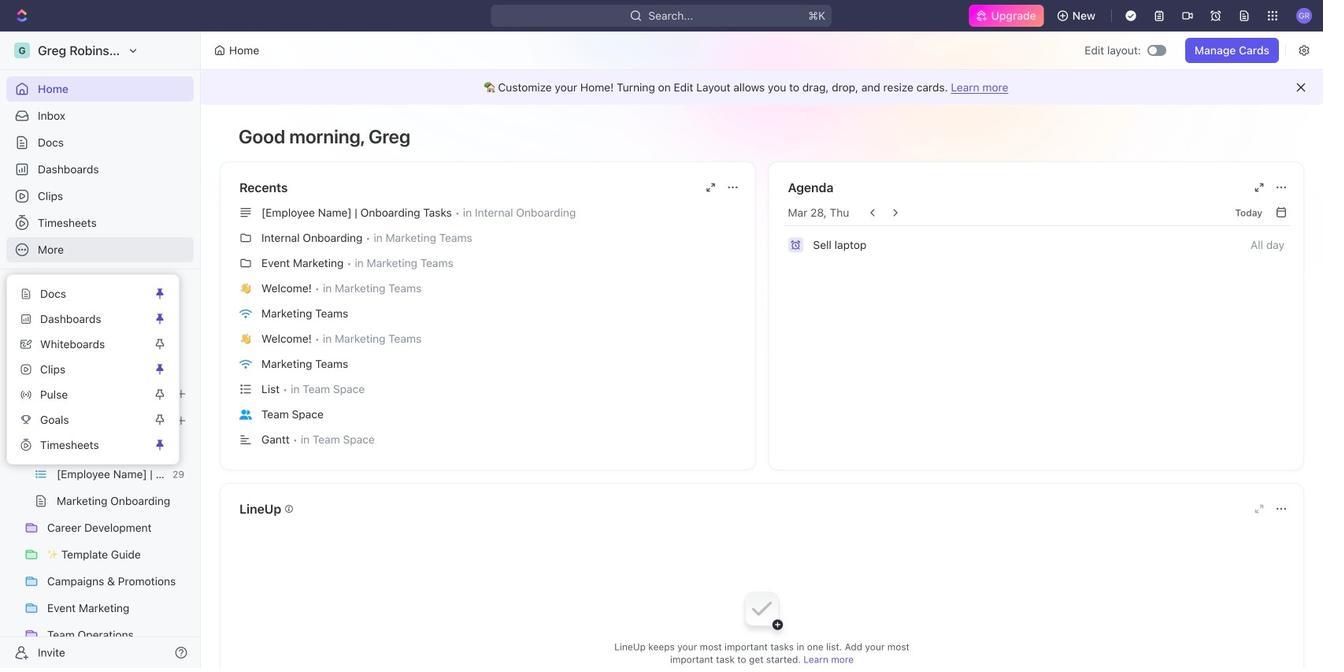Task type: locate. For each thing, give the bounding box(es) containing it.
user group image
[[240, 410, 252, 420]]

tree
[[6, 328, 194, 668]]

2 wifi image from the top
[[240, 359, 252, 369]]

1 vertical spatial wifi image
[[240, 359, 252, 369]]

alert
[[201, 70, 1324, 105]]

wifi image
[[240, 309, 252, 319], [240, 359, 252, 369]]

0 vertical spatial wifi image
[[240, 309, 252, 319]]

1 wifi image from the top
[[240, 309, 252, 319]]



Task type: vqa. For each thing, say whether or not it's contained in the screenshot.
ALERT
yes



Task type: describe. For each thing, give the bounding box(es) containing it.
wifi image
[[16, 389, 28, 399]]

tree inside sidebar 'navigation'
[[6, 328, 194, 668]]

sidebar navigation
[[0, 32, 201, 668]]



